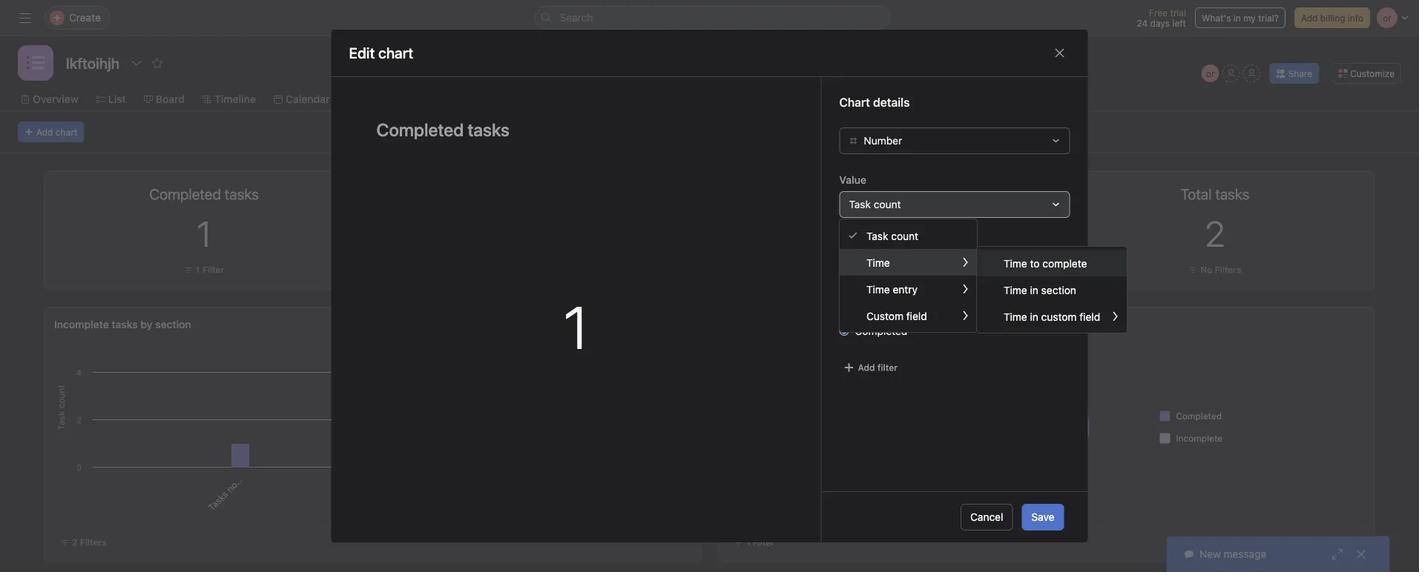 Task type: locate. For each thing, give the bounding box(es) containing it.
add filter button
[[840, 358, 902, 378]]

overview link
[[21, 91, 79, 108]]

1 filter button
[[180, 263, 228, 278], [854, 263, 902, 278], [728, 533, 781, 554]]

tasks
[[112, 319, 138, 331], [755, 319, 781, 331]]

1
[[197, 213, 212, 254], [196, 265, 200, 275], [870, 265, 874, 275], [564, 292, 589, 362], [746, 538, 750, 548]]

1 vertical spatial filters
[[1215, 265, 1242, 275]]

time left to
[[1004, 257, 1027, 270]]

number
[[864, 135, 902, 147]]

tasks left by
[[755, 319, 781, 331]]

count up 0 button
[[874, 198, 901, 211]]

1 vertical spatial count
[[891, 230, 919, 242]]

task
[[849, 198, 871, 211], [867, 230, 889, 242], [840, 274, 859, 284]]

time down "time in section"
[[1004, 311, 1027, 323]]

0 horizontal spatial 1 filter
[[196, 265, 224, 275]]

2 for 2
[[1205, 213, 1225, 254]]

filters for total tasks
[[1215, 265, 1242, 275]]

0 horizontal spatial 2
[[72, 538, 77, 548]]

0 horizontal spatial 1 button
[[197, 213, 212, 254]]

filters
[[840, 242, 874, 256], [1215, 265, 1242, 275], [80, 538, 107, 548]]

tasks left by section
[[112, 319, 138, 331]]

2 horizontal spatial incomplete
[[1176, 434, 1223, 444]]

1 vertical spatial task
[[867, 230, 889, 242]]

2 vertical spatial filters
[[80, 538, 107, 548]]

custom field
[[867, 310, 927, 322]]

1 vertical spatial 2
[[72, 538, 77, 548]]

1 vertical spatial incomplete
[[54, 319, 109, 331]]

0 horizontal spatial filter
[[202, 265, 224, 275]]

time
[[867, 257, 890, 269], [1004, 257, 1027, 270], [867, 283, 890, 295], [1004, 284, 1027, 296], [1004, 311, 1027, 323]]

2 horizontal spatial filters
[[1215, 265, 1242, 275]]

close image
[[1054, 47, 1066, 59], [1356, 549, 1367, 561]]

task count
[[849, 198, 901, 211], [867, 230, 919, 242]]

field right custom
[[1080, 311, 1100, 323]]

add to starred image
[[151, 57, 163, 69]]

cancel button
[[961, 505, 1013, 531]]

count
[[874, 198, 901, 211], [891, 230, 919, 242]]

completion
[[862, 274, 910, 284]]

1 filter button for 0
[[854, 263, 902, 278]]

add filter
[[858, 363, 898, 373]]

1 horizontal spatial incomplete
[[855, 297, 908, 309]]

add left chart
[[36, 127, 53, 137]]

0 horizontal spatial close image
[[1054, 47, 1066, 59]]

1 horizontal spatial 1 filter button
[[728, 533, 781, 554]]

in inside tasks not in a section
[[236, 471, 249, 483]]

free trial 24 days left
[[1137, 7, 1186, 28]]

time up completion
[[867, 257, 890, 269]]

1 horizontal spatial close image
[[1356, 549, 1367, 561]]

0 horizontal spatial add
[[36, 127, 53, 137]]

count right 0 button
[[891, 230, 919, 242]]

0 vertical spatial section
[[1041, 284, 1077, 296]]

in
[[1234, 13, 1241, 23], [1030, 284, 1039, 296], [1030, 311, 1039, 323], [236, 471, 249, 483]]

total tasks by completion status
[[728, 319, 887, 331]]

2 inside 2 filters button
[[72, 538, 77, 548]]

task left completion
[[840, 274, 859, 284]]

calendar link
[[274, 91, 330, 108]]

count inside task count dropdown button
[[874, 198, 901, 211]]

or button
[[1202, 65, 1220, 82]]

section
[[1041, 284, 1077, 296], [248, 442, 277, 471]]

1 horizontal spatial tasks
[[755, 319, 781, 331]]

add inside dropdown button
[[858, 363, 875, 373]]

time inside 'link'
[[867, 283, 890, 295]]

2 button
[[1205, 213, 1225, 254]]

a button to remove the filter image
[[1055, 275, 1064, 283]]

filter for total tasks by completion status
[[753, 538, 775, 548]]

calendar
[[286, 93, 330, 105]]

2 vertical spatial incomplete
[[1176, 434, 1223, 444]]

time entry
[[867, 283, 918, 295]]

1 filter
[[196, 265, 224, 275], [870, 265, 899, 275], [746, 538, 775, 548]]

0 vertical spatial add
[[1301, 13, 1318, 23]]

0 vertical spatial close image
[[1054, 47, 1066, 59]]

search button
[[535, 6, 891, 30]]

1 vertical spatial completed
[[1176, 411, 1222, 422]]

filter
[[202, 265, 224, 275], [877, 265, 899, 275], [753, 538, 775, 548]]

1 filter for total tasks by completion status
[[746, 538, 775, 548]]

filter
[[878, 363, 898, 373]]

completed
[[855, 325, 908, 338], [1176, 411, 1222, 422]]

1 horizontal spatial filter
[[753, 538, 775, 548]]

board link
[[144, 91, 185, 108]]

1 vertical spatial close image
[[1356, 549, 1367, 561]]

0 vertical spatial 2
[[1205, 213, 1225, 254]]

time in custom field link
[[977, 303, 1127, 330]]

1 horizontal spatial 1 filter
[[746, 538, 775, 548]]

tasks not in a section
[[206, 442, 277, 513]]

task count up 0
[[849, 198, 901, 211]]

2
[[1205, 213, 1225, 254], [72, 538, 77, 548]]

total
[[728, 319, 752, 331]]

completion status
[[798, 319, 887, 331]]

add for add filter
[[858, 363, 875, 373]]

1 horizontal spatial add
[[858, 363, 875, 373]]

trial?
[[1259, 13, 1279, 23]]

2 for 2 filters
[[72, 538, 77, 548]]

0 horizontal spatial filters
[[80, 538, 107, 548]]

add billing info button
[[1295, 7, 1370, 28]]

task up time link
[[867, 230, 889, 242]]

2 vertical spatial add
[[858, 363, 875, 373]]

1 tasks from the left
[[112, 319, 138, 331]]

list link
[[96, 91, 126, 108]]

list image
[[27, 54, 45, 72]]

what's in my trial? button
[[1195, 7, 1286, 28]]

1 vertical spatial task count
[[867, 230, 919, 242]]

no filters button
[[1185, 263, 1246, 278]]

0 vertical spatial count
[[874, 198, 901, 211]]

0 vertical spatial task
[[849, 198, 871, 211]]

add
[[1301, 13, 1318, 23], [36, 127, 53, 137], [858, 363, 875, 373]]

0
[[867, 213, 889, 254]]

what's in my trial?
[[1202, 13, 1279, 23]]

2 horizontal spatial filter
[[877, 265, 899, 275]]

add left filter
[[858, 363, 875, 373]]

1 vertical spatial 1 button
[[564, 292, 589, 362]]

0 vertical spatial task count
[[849, 198, 901, 211]]

0 horizontal spatial completed
[[855, 325, 908, 338]]

filters for incomplete tasks by section
[[80, 538, 107, 548]]

0 horizontal spatial 1 filter button
[[180, 263, 228, 278]]

1 horizontal spatial filters
[[840, 242, 874, 256]]

0 horizontal spatial section
[[248, 442, 277, 471]]

1 button
[[197, 213, 212, 254], [564, 292, 589, 362]]

time in custom field
[[1004, 311, 1100, 323]]

time for time entry
[[867, 283, 890, 295]]

task completion status
[[840, 274, 939, 284]]

time in section link
[[977, 277, 1127, 303]]

2 horizontal spatial add
[[1301, 13, 1318, 23]]

expand new message image
[[1332, 549, 1344, 561]]

status
[[912, 274, 939, 284]]

0 vertical spatial filters
[[840, 242, 874, 256]]

2 tasks from the left
[[755, 319, 781, 331]]

in for my
[[1234, 13, 1241, 23]]

incomplete
[[855, 297, 908, 309], [54, 319, 109, 331], [1176, 434, 1223, 444]]

field
[[907, 310, 927, 322], [1080, 311, 1100, 323]]

days
[[1151, 18, 1170, 28]]

to
[[1030, 257, 1040, 270]]

add left billing
[[1301, 13, 1318, 23]]

in inside button
[[1234, 13, 1241, 23]]

time left entry
[[867, 283, 890, 295]]

1 horizontal spatial 1 button
[[564, 292, 589, 362]]

1 horizontal spatial section
[[1041, 284, 1077, 296]]

2 horizontal spatial 1 filter button
[[854, 263, 902, 278]]

0 horizontal spatial tasks
[[112, 319, 138, 331]]

custom
[[867, 310, 904, 322]]

1 horizontal spatial 2
[[1205, 213, 1225, 254]]

count inside task count link
[[891, 230, 919, 242]]

task count up time link
[[867, 230, 919, 242]]

1 vertical spatial add
[[36, 127, 53, 137]]

total tasks
[[1181, 185, 1250, 203]]

share
[[1289, 68, 1313, 79]]

field down time entry 'link'
[[907, 310, 927, 322]]

1 vertical spatial section
[[248, 442, 277, 471]]

task count button
[[840, 191, 1070, 218]]

or
[[1206, 68, 1215, 79]]

tasks for total
[[755, 319, 781, 331]]

task down value
[[849, 198, 871, 211]]

time down time to complete
[[1004, 284, 1027, 296]]

search
[[560, 12, 593, 24]]

None text field
[[62, 50, 123, 76]]



Task type: describe. For each thing, give the bounding box(es) containing it.
0 horizontal spatial incomplete
[[54, 319, 109, 331]]

no filters
[[1201, 265, 1242, 275]]

share button
[[1270, 63, 1319, 84]]

chart details
[[840, 95, 910, 109]]

save
[[1032, 512, 1055, 524]]

overdue tasks
[[832, 185, 925, 203]]

info
[[1348, 13, 1364, 23]]

entry
[[893, 283, 918, 295]]

timeline link
[[203, 91, 256, 108]]

add chart button
[[18, 122, 84, 142]]

billing
[[1321, 13, 1346, 23]]

add for add billing info
[[1301, 13, 1318, 23]]

24
[[1137, 18, 1148, 28]]

2 horizontal spatial 1 filter
[[870, 265, 899, 275]]

1 filter button for 1
[[180, 263, 228, 278]]

0 button
[[867, 213, 889, 254]]

tasks for incomplete
[[112, 319, 138, 331]]

incomplete tasks by section
[[54, 319, 191, 331]]

task count inside dropdown button
[[849, 198, 901, 211]]

time for time in section
[[1004, 284, 1027, 296]]

time in section
[[1004, 284, 1077, 296]]

in for custom
[[1030, 311, 1039, 323]]

section inside tasks not in a section
[[248, 442, 277, 471]]

add chart
[[36, 127, 77, 137]]

Completed tasks text field
[[367, 113, 785, 147]]

no
[[1201, 265, 1213, 275]]

1 horizontal spatial field
[[1080, 311, 1100, 323]]

tasks
[[206, 489, 230, 513]]

in for section
[[1030, 284, 1039, 296]]

complete
[[1043, 257, 1087, 270]]

what's
[[1202, 13, 1231, 23]]

time for time
[[867, 257, 890, 269]]

2 vertical spatial task
[[840, 274, 859, 284]]

value
[[840, 174, 867, 186]]

overview
[[33, 93, 79, 105]]

time for time to complete
[[1004, 257, 1027, 270]]

Completed radio
[[840, 326, 849, 336]]

chart
[[56, 127, 77, 137]]

edit chart
[[349, 44, 413, 62]]

2 filters
[[72, 538, 107, 548]]

1 filter for completed tasks
[[196, 265, 224, 275]]

time for time in custom field
[[1004, 311, 1027, 323]]

filter for completed tasks
[[202, 265, 224, 275]]

1 horizontal spatial completed
[[1176, 411, 1222, 422]]

0 vertical spatial completed
[[855, 325, 908, 338]]

free
[[1149, 7, 1168, 18]]

new message
[[1200, 549, 1267, 561]]

by section
[[141, 319, 191, 331]]

a
[[243, 466, 254, 476]]

custom field link
[[840, 303, 977, 329]]

completed tasks
[[149, 185, 259, 203]]

time to complete
[[1004, 257, 1087, 270]]

add for add chart
[[36, 127, 53, 137]]

my
[[1244, 13, 1256, 23]]

task inside dropdown button
[[849, 198, 871, 211]]

0 vertical spatial incomplete
[[855, 297, 908, 309]]

add billing info
[[1301, 13, 1364, 23]]

board
[[156, 93, 185, 105]]

by
[[784, 319, 796, 331]]

number button
[[840, 128, 1070, 154]]

not
[[225, 478, 242, 495]]

0 horizontal spatial field
[[907, 310, 927, 322]]

time to complete link
[[977, 250, 1127, 277]]

left
[[1173, 18, 1186, 28]]

save button
[[1022, 505, 1064, 531]]

trial
[[1170, 7, 1186, 18]]

cancel
[[971, 512, 1003, 524]]

custom
[[1041, 311, 1077, 323]]

0 vertical spatial 1 button
[[197, 213, 212, 254]]

timeline
[[214, 93, 256, 105]]

list
[[108, 93, 126, 105]]

2 filters button
[[53, 533, 113, 554]]

time link
[[840, 249, 977, 276]]

time entry link
[[840, 276, 977, 303]]

search list box
[[535, 6, 891, 30]]

task count link
[[840, 223, 977, 249]]



Task type: vqa. For each thing, say whether or not it's contained in the screenshot.
23 on the top left
no



